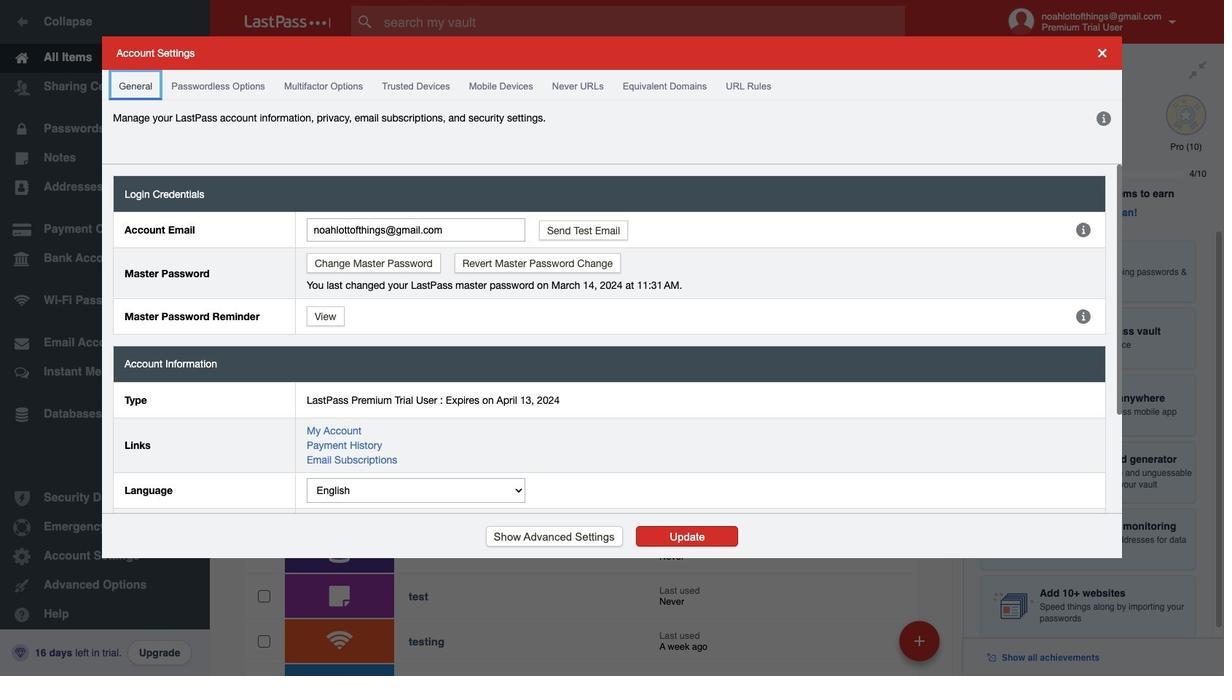 Task type: describe. For each thing, give the bounding box(es) containing it.
search my vault text field
[[351, 6, 933, 38]]

main navigation navigation
[[0, 0, 210, 677]]

new item image
[[914, 636, 925, 647]]



Task type: locate. For each thing, give the bounding box(es) containing it.
lastpass image
[[245, 15, 331, 28]]

vault options navigation
[[210, 44, 963, 87]]

Search search field
[[351, 6, 933, 38]]

new item navigation
[[894, 617, 949, 677]]



Task type: vqa. For each thing, say whether or not it's contained in the screenshot.
Search "SEARCH BOX" on the top of page
yes



